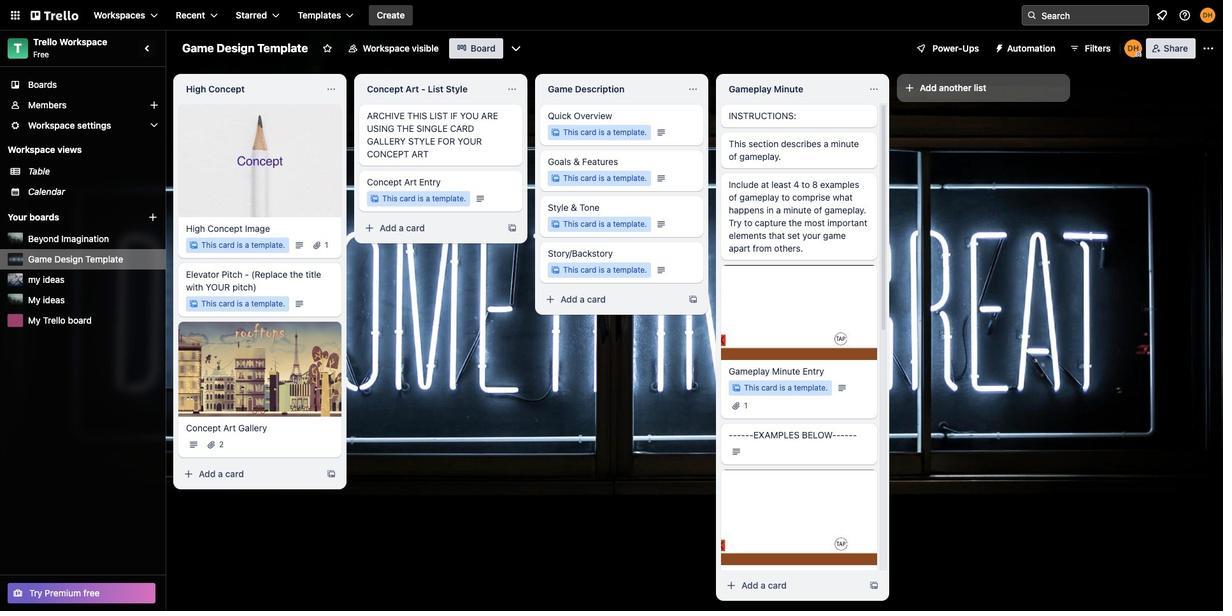 Task type: locate. For each thing, give the bounding box(es) containing it.
create from template… image
[[507, 223, 518, 233], [326, 469, 337, 479], [869, 581, 880, 591]]

this member is an admin of this board. image
[[1136, 52, 1142, 57]]

None text field
[[721, 79, 864, 99]]

dirk hardpeck (dirkhardpeck) image right open information menu image
[[1201, 8, 1216, 23]]

customize views image
[[510, 42, 523, 55]]

None text field
[[178, 79, 321, 99], [359, 79, 502, 99], [540, 79, 683, 99], [178, 79, 321, 99], [359, 79, 502, 99], [540, 79, 683, 99]]

2 horizontal spatial create from template… image
[[869, 581, 880, 591]]

workspace navigation collapse icon image
[[139, 40, 157, 57]]

dirk hardpeck (dirkhardpeck) image down search field
[[1125, 40, 1143, 57]]

back to home image
[[31, 5, 78, 25]]

dirk hardpeck (dirkhardpeck) image
[[1201, 8, 1216, 23], [1125, 40, 1143, 57]]

0 vertical spatial create from template… image
[[507, 223, 518, 233]]

create from template… image
[[688, 294, 699, 305]]

open information menu image
[[1179, 9, 1192, 22]]

1 vertical spatial create from template… image
[[326, 469, 337, 479]]

2 vertical spatial create from template… image
[[869, 581, 880, 591]]

1 horizontal spatial create from template… image
[[507, 223, 518, 233]]

star or unstar board image
[[322, 43, 332, 54]]

1 horizontal spatial dirk hardpeck (dirkhardpeck) image
[[1201, 8, 1216, 23]]

0 horizontal spatial create from template… image
[[326, 469, 337, 479]]

0 vertical spatial dirk hardpeck (dirkhardpeck) image
[[1201, 8, 1216, 23]]

0 horizontal spatial dirk hardpeck (dirkhardpeck) image
[[1125, 40, 1143, 57]]

primary element
[[0, 0, 1224, 31]]



Task type: vqa. For each thing, say whether or not it's contained in the screenshot.
Show menu "Image"
yes



Task type: describe. For each thing, give the bounding box(es) containing it.
show menu image
[[1203, 42, 1215, 55]]

Search field
[[1038, 6, 1149, 24]]

1 vertical spatial dirk hardpeck (dirkhardpeck) image
[[1125, 40, 1143, 57]]

0 notifications image
[[1155, 8, 1170, 23]]

add board image
[[148, 212, 158, 222]]

sm image
[[990, 38, 1008, 56]]

search image
[[1027, 10, 1038, 20]]

Board name text field
[[176, 38, 315, 59]]

dirk hardpeck (dirkhardpeck) image inside primary element
[[1201, 8, 1216, 23]]

your boards with 5 items element
[[8, 210, 129, 225]]



